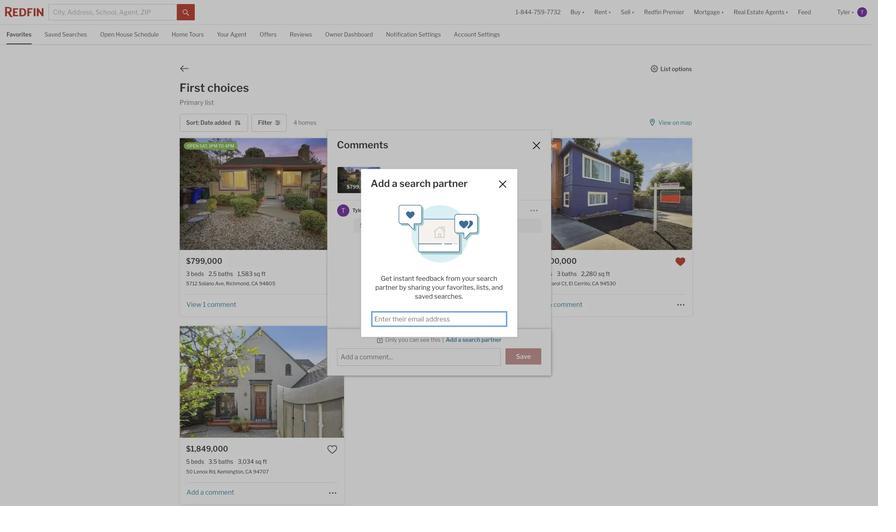 Task type: vqa. For each thing, say whether or not it's contained in the screenshot.
1st the Settings from the right
yes



Task type: describe. For each thing, give the bounding box(es) containing it.
5712 solano ave richmond, ca 94805
[[387, 172, 445, 188]]

1 photo of 629 beloit ave, kensington, ca 94708 image from the left
[[190, 138, 354, 250]]

carol
[[549, 281, 561, 287]]

account settings link
[[454, 25, 500, 43]]

home tours link
[[172, 25, 204, 43]]

0 horizontal spatial 4
[[294, 119, 297, 126]]

sq right "2,335" on the left
[[424, 271, 430, 278]]

baths for $1,300,000
[[562, 271, 577, 278]]

1-844-759-7732
[[516, 9, 561, 16]]

redfin premier button
[[639, 0, 689, 24]]

|
[[442, 336, 444, 343]]

lenox
[[194, 469, 208, 475]]

ave, for kensington,
[[385, 281, 395, 287]]

view for view on map
[[659, 119, 672, 126]]

settings for account settings
[[478, 31, 500, 38]]

ft for $1,300,000
[[606, 271, 610, 278]]

3 baths
[[557, 271, 577, 278]]

tyler
[[353, 207, 364, 213]]

add a search partner
[[371, 178, 468, 190]]

kensington, for ave,
[[396, 281, 423, 287]]

add a comment button for $1,849,000
[[186, 489, 235, 497]]

home tours
[[172, 31, 204, 38]]

owner dashboard link
[[325, 25, 373, 43]]

get
[[381, 275, 392, 283]]

first choices primary list
[[180, 81, 249, 107]]

4 beds for 2 baths
[[360, 271, 378, 278]]

favorite button checkbox for $799,000
[[327, 257, 338, 267]]

baths for $799,000
[[218, 271, 233, 278]]

1 photo of 7004 carol ct, el cerrito, ca 94530 image from the left
[[364, 138, 528, 250]]

$799,000
[[186, 257, 222, 266]]

reviews link
[[290, 25, 312, 43]]

first
[[180, 81, 205, 95]]

1 horizontal spatial your
[[462, 275, 476, 283]]

94805 for ave
[[426, 181, 445, 188]]

cerrito,
[[574, 281, 591, 287]]

add a comment button for $1,300,000
[[535, 301, 583, 309]]

629 beloit ave, kensington, ca 94708
[[360, 281, 448, 287]]

feed button
[[794, 0, 833, 24]]

comment for $1,849,000
[[205, 489, 234, 497]]

user photo image
[[858, 7, 867, 17]]

home
[[172, 31, 188, 38]]

ft for $799,000
[[261, 271, 266, 278]]

primary
[[180, 99, 204, 107]]

1-844-759-7732 link
[[516, 9, 561, 16]]

date
[[200, 119, 213, 126]]

a down lenox
[[200, 489, 204, 497]]

2.5 baths
[[209, 271, 233, 278]]

on
[[673, 119, 679, 126]]

favorites
[[7, 31, 32, 38]]

feed
[[798, 9, 811, 16]]

from
[[446, 275, 461, 283]]

comment down by at the bottom left
[[379, 301, 409, 309]]

richmond, for ave
[[387, 181, 415, 188]]

ca for 50 lenox rd, kensington, ca 94707
[[245, 469, 252, 475]]

ct,
[[562, 281, 568, 287]]

3,034 sq ft
[[238, 459, 267, 466]]

saved
[[45, 31, 61, 38]]

photo of 5712 solano ave, richmond, ca 94805 image inside comments dialog
[[337, 167, 380, 193]]

759-
[[534, 9, 547, 16]]

2,280
[[581, 271, 597, 278]]

solano for ave
[[404, 172, 425, 179]]

feedback
[[416, 275, 444, 283]]

favorite button checkbox for $1,300,000
[[676, 257, 686, 267]]

a inside dialog
[[392, 178, 398, 190]]

tyler's photo image
[[337, 205, 349, 217]]

kensington, for rd,
[[217, 469, 244, 475]]

50 lenox rd, kensington, ca 94707
[[186, 469, 269, 475]]

settings for notification settings
[[419, 31, 441, 38]]

3,034
[[238, 459, 254, 466]]

comments element
[[337, 139, 521, 151]]

$1,849,000
[[186, 445, 228, 454]]

account
[[454, 31, 477, 38]]

Add a comment... text field
[[341, 353, 497, 362]]

:
[[198, 119, 199, 126]]

view on map button
[[648, 114, 693, 132]]

sq for $799,000
[[254, 271, 260, 278]]

5712 solano ave, richmond, ca 94805
[[186, 281, 275, 287]]

your agent
[[217, 31, 247, 38]]

2 photo of 629 beloit ave, kensington, ca 94708 image from the left
[[354, 138, 518, 250]]

add a search partner dialog
[[361, 169, 517, 337]]

favorite button image for $799,000
[[327, 257, 338, 267]]

ft up '94708'
[[431, 271, 436, 278]]

cozy!
[[387, 222, 400, 229]]

beloit
[[371, 281, 384, 287]]

beds up the beloit
[[365, 271, 378, 278]]

saved searches
[[45, 31, 87, 38]]

5712 for ave,
[[186, 281, 197, 287]]

hot home
[[535, 144, 558, 149]]

add a search partner button
[[446, 336, 502, 344]]

0 vertical spatial search
[[400, 178, 431, 190]]

choices
[[207, 81, 249, 95]]

a inside only you can see this | add a search partner
[[458, 336, 461, 343]]

7004 carol ct, el cerrito, ca 94530
[[535, 281, 616, 287]]

rd,
[[209, 469, 216, 475]]

a down the beloit
[[375, 301, 378, 309]]

2
[[383, 271, 386, 278]]

reviews
[[290, 31, 312, 38]]

2,335 sq ft
[[407, 271, 436, 278]]

comments dialog
[[327, 131, 551, 376]]

3 for 3 baths
[[557, 271, 561, 278]]

7004
[[535, 281, 547, 287]]

open
[[187, 144, 199, 149]]

offers
[[260, 31, 277, 38]]

favorite button checkbox for $1,849,000
[[327, 445, 338, 455]]

view on map
[[659, 119, 692, 126]]

open house schedule link
[[100, 25, 159, 43]]

list options button
[[651, 65, 693, 72]]

629
[[360, 281, 370, 287]]

owner dashboard
[[325, 31, 373, 38]]

beds for $799,000
[[191, 271, 204, 278]]

favorites,
[[447, 284, 475, 292]]

sharing
[[408, 284, 431, 292]]

saved
[[415, 293, 433, 301]]

favorite button image
[[676, 257, 686, 267]]

premier
[[663, 9, 684, 16]]

4pm
[[225, 144, 234, 149]]

agent
[[230, 31, 247, 38]]

and inside comments dialog
[[376, 222, 386, 229]]

notification settings
[[386, 31, 441, 38]]

1 horizontal spatial add a comment
[[361, 301, 409, 309]]



Task type: locate. For each thing, give the bounding box(es) containing it.
your
[[462, 275, 476, 283], [432, 284, 446, 292]]

0 horizontal spatial solano
[[199, 281, 214, 287]]

photo of 629 beloit ave, kensington, ca 94708 image
[[190, 138, 354, 250], [354, 138, 518, 250], [518, 138, 683, 250]]

lists,
[[477, 284, 490, 292]]

ca down 2,280 sq ft in the bottom of the page
[[592, 281, 599, 287]]

ave, down 2 baths
[[385, 281, 395, 287]]

1 vertical spatial favorite button image
[[327, 445, 338, 455]]

1 vertical spatial 5712
[[186, 281, 197, 287]]

add a comment button down the beloit
[[360, 301, 409, 309]]

2 vertical spatial partner
[[482, 336, 502, 343]]

redfin premier
[[644, 9, 684, 16]]

Enter their email address email field
[[375, 316, 475, 323]]

get instant feedback from your search partner by sharing your favorites, lists, and saved searches.
[[375, 275, 503, 301]]

3 for 3 beds
[[186, 271, 190, 278]]

94707
[[253, 469, 269, 475]]

1 settings from the left
[[419, 31, 441, 38]]

comment down rd,
[[205, 489, 234, 497]]

ave, down 2.5 baths
[[215, 281, 225, 287]]

1 horizontal spatial view
[[659, 119, 672, 126]]

options
[[672, 65, 692, 72]]

5 beds
[[186, 459, 204, 466]]

comment right 1
[[207, 301, 236, 309]]

1 horizontal spatial ave,
[[385, 281, 395, 287]]

list
[[661, 65, 671, 72]]

4 homes
[[294, 119, 317, 126]]

1 4 beds from the left
[[360, 271, 378, 278]]

1 vertical spatial partner
[[375, 284, 398, 292]]

sq for $1,849,000
[[255, 459, 262, 466]]

5712 left ave
[[387, 172, 402, 179]]

account settings
[[454, 31, 500, 38]]

0 vertical spatial view
[[659, 119, 672, 126]]

and left cozy!
[[376, 222, 386, 229]]

0 horizontal spatial partner
[[375, 284, 398, 292]]

comment for $1,300,000
[[554, 301, 583, 309]]

richmond, for ave,
[[226, 281, 250, 287]]

can
[[409, 336, 419, 343]]

add a comment down the beloit
[[361, 301, 409, 309]]

favorite button checkbox
[[327, 257, 338, 267], [676, 257, 686, 267], [327, 445, 338, 455]]

3 photo of 629 beloit ave, kensington, ca 94708 image from the left
[[518, 138, 683, 250]]

5712
[[387, 172, 402, 179], [186, 281, 197, 287]]

1 vertical spatial richmond,
[[226, 281, 250, 287]]

and inside get instant feedback from your search partner by sharing your favorites, lists, and saved searches.
[[492, 284, 503, 292]]

ca down 2,335 sq ft
[[424, 281, 431, 287]]

1 horizontal spatial solano
[[404, 172, 425, 179]]

comment down el
[[554, 301, 583, 309]]

0 vertical spatial 94805
[[426, 181, 445, 188]]

0 horizontal spatial settings
[[419, 31, 441, 38]]

view left on in the right of the page
[[659, 119, 672, 126]]

searches
[[62, 31, 87, 38]]

list
[[205, 99, 214, 107]]

2 horizontal spatial add a comment
[[535, 301, 583, 309]]

beds up 7004 on the right bottom of the page
[[540, 271, 553, 278]]

partner inside only you can see this | add a search partner
[[482, 336, 502, 343]]

0 vertical spatial 5712
[[387, 172, 402, 179]]

94805 down 1,583 sq ft
[[259, 281, 275, 287]]

2,280 sq ft
[[581, 271, 610, 278]]

1 vertical spatial 94805
[[259, 281, 275, 287]]

house
[[116, 31, 133, 38]]

your
[[217, 31, 229, 38]]

0 horizontal spatial and
[[376, 222, 386, 229]]

4 up 629
[[360, 271, 364, 278]]

ave,
[[215, 281, 225, 287], [385, 281, 395, 287]]

ave, for richmond,
[[215, 281, 225, 287]]

search inside only you can see this | add a search partner
[[462, 336, 480, 343]]

0 horizontal spatial add a comment
[[187, 489, 234, 497]]

94805 for ave,
[[259, 281, 275, 287]]

5712 down '3 beds'
[[186, 281, 197, 287]]

1 horizontal spatial settings
[[478, 31, 500, 38]]

add inside only you can see this | add a search partner
[[446, 336, 457, 343]]

map
[[681, 119, 692, 126]]

2 horizontal spatial partner
[[482, 336, 502, 343]]

0 vertical spatial your
[[462, 275, 476, 283]]

2 photo of 50 lenox rd, kensington, ca 94707 image from the left
[[180, 326, 344, 438]]

baths up el
[[562, 271, 577, 278]]

2 photo of 7004 carol ct, el cerrito, ca 94530 image from the left
[[528, 138, 693, 250]]

1 horizontal spatial partner
[[433, 178, 468, 190]]

3 up carol
[[557, 271, 561, 278]]

1 horizontal spatial 94805
[[426, 181, 445, 188]]

submit search image
[[183, 9, 189, 16]]

baths
[[218, 271, 233, 278], [387, 271, 402, 278], [562, 271, 577, 278], [218, 459, 233, 466]]

photo of 7004 carol ct, el cerrito, ca 94530 image
[[364, 138, 528, 250], [528, 138, 693, 250], [693, 138, 857, 250]]

1 horizontal spatial richmond,
[[387, 181, 415, 188]]

open
[[100, 31, 114, 38]]

owner
[[325, 31, 343, 38]]

searches.
[[434, 293, 463, 301]]

0 horizontal spatial kensington,
[[217, 469, 244, 475]]

add inside add a search partner dialog
[[371, 178, 390, 190]]

1 favorite button image from the top
[[327, 257, 338, 267]]

1 horizontal spatial 4 beds
[[535, 271, 553, 278]]

and right the lists,
[[492, 284, 503, 292]]

a
[[392, 178, 398, 190], [375, 301, 378, 309], [549, 301, 552, 309], [458, 336, 461, 343], [200, 489, 204, 497]]

add a comment button
[[360, 301, 409, 309], [535, 301, 583, 309], [186, 489, 235, 497]]

list options
[[661, 65, 692, 72]]

0 vertical spatial kensington,
[[396, 281, 423, 287]]

3 photo of 50 lenox rd, kensington, ca 94707 image from the left
[[344, 326, 509, 438]]

0 vertical spatial richmond,
[[387, 181, 415, 188]]

1 vertical spatial view
[[187, 301, 202, 309]]

view left 1
[[187, 301, 202, 309]]

94805 inside 5712 solano ave richmond, ca 94805
[[426, 181, 445, 188]]

baths for $1,849,000
[[218, 459, 233, 466]]

2 ave, from the left
[[385, 281, 395, 287]]

ft for $1,849,000
[[263, 459, 267, 466]]

richmond, inside 5712 solano ave richmond, ca 94805
[[387, 181, 415, 188]]

partner
[[433, 178, 468, 190], [375, 284, 398, 292], [482, 336, 502, 343]]

offers link
[[260, 25, 277, 43]]

this
[[431, 336, 441, 343]]

baths right 2 on the left bottom of the page
[[387, 271, 402, 278]]

$1,300,000
[[535, 257, 577, 266]]

add a comment button down carol
[[535, 301, 583, 309]]

1,583 sq ft
[[238, 271, 266, 278]]

2.5
[[209, 271, 217, 278]]

settings right "account"
[[478, 31, 500, 38]]

hot
[[535, 144, 544, 149]]

0 horizontal spatial view
[[187, 301, 202, 309]]

ft up 94530
[[606, 271, 610, 278]]

notification settings link
[[386, 25, 441, 43]]

1 horizontal spatial 3
[[557, 271, 561, 278]]

0 horizontal spatial ave,
[[215, 281, 225, 287]]

beds for $1,300,000
[[540, 271, 553, 278]]

1 vertical spatial search
[[477, 275, 497, 283]]

4 for 2 baths
[[360, 271, 364, 278]]

add a comment for $1,300,000
[[535, 301, 583, 309]]

sq right 1,583
[[254, 271, 260, 278]]

0 horizontal spatial richmond,
[[226, 281, 250, 287]]

partner inside get instant feedback from your search partner by sharing your favorites, lists, and saved searches.
[[375, 284, 398, 292]]

1 photo of 50 lenox rd, kensington, ca 94707 image from the left
[[15, 326, 180, 438]]

comments
[[337, 139, 388, 151]]

7732
[[547, 9, 561, 16]]

small
[[360, 222, 375, 229]]

$1,649,000
[[360, 257, 402, 266]]

0 horizontal spatial 5712
[[186, 281, 197, 287]]

0 horizontal spatial 94805
[[259, 281, 275, 287]]

filter
[[258, 119, 272, 126]]

2 favorite button image from the top
[[327, 445, 338, 455]]

kensington, down "2,335" on the left
[[396, 281, 423, 287]]

0 horizontal spatial 3
[[186, 271, 190, 278]]

0 vertical spatial favorite button image
[[327, 257, 338, 267]]

ft right 1,583
[[261, 271, 266, 278]]

sort : date added
[[186, 119, 231, 126]]

kensington,
[[396, 281, 423, 287], [217, 469, 244, 475]]

solano for ave,
[[199, 281, 214, 287]]

0 horizontal spatial 4 beds
[[360, 271, 378, 278]]

a down carol
[[549, 301, 552, 309]]

schedule
[[134, 31, 159, 38]]

ca for 5712 solano ave richmond, ca 94805
[[417, 181, 425, 188]]

3 down $799,000
[[186, 271, 190, 278]]

settings right notification
[[419, 31, 441, 38]]

you
[[399, 336, 408, 343]]

4 beds for 3 baths
[[535, 271, 553, 278]]

2 3 from the left
[[557, 271, 561, 278]]

view 1 comment button
[[186, 301, 237, 309]]

1 horizontal spatial 4
[[360, 271, 364, 278]]

844-
[[521, 9, 534, 16]]

50
[[186, 469, 193, 475]]

ft
[[261, 271, 266, 278], [431, 271, 436, 278], [606, 271, 610, 278], [263, 459, 267, 466]]

add a comment button down rd,
[[186, 489, 235, 497]]

sort
[[186, 119, 198, 126]]

baths up 5712 solano ave, richmond, ca 94805
[[218, 271, 233, 278]]

0 horizontal spatial add a comment button
[[186, 489, 235, 497]]

1pm
[[209, 144, 218, 149]]

1,583
[[238, 271, 253, 278]]

solano left ave
[[404, 172, 425, 179]]

add a comment down carol
[[535, 301, 583, 309]]

sq for $1,300,000
[[598, 271, 605, 278]]

favorite button image
[[327, 257, 338, 267], [327, 445, 338, 455]]

3.5
[[209, 459, 217, 466]]

sq up 94530
[[598, 271, 605, 278]]

a left ave
[[392, 178, 398, 190]]

4 beds
[[360, 271, 378, 278], [535, 271, 553, 278]]

a right | on the right of the page
[[458, 336, 461, 343]]

2 horizontal spatial add a comment button
[[535, 301, 583, 309]]

open sat, 1pm to 4pm
[[187, 144, 234, 149]]

your agent link
[[217, 25, 247, 43]]

your up favorites,
[[462, 275, 476, 283]]

kensington, down 3.5 baths
[[217, 469, 244, 475]]

photo of 50 lenox rd, kensington, ca 94707 image
[[15, 326, 180, 438], [180, 326, 344, 438], [344, 326, 509, 438]]

ca for 5712 solano ave, richmond, ca 94805
[[251, 281, 258, 287]]

1 ave, from the left
[[215, 281, 225, 287]]

4 beds up 7004 on the right bottom of the page
[[535, 271, 553, 278]]

home
[[545, 144, 558, 149]]

open house schedule
[[100, 31, 159, 38]]

0 vertical spatial partner
[[433, 178, 468, 190]]

1 horizontal spatial kensington,
[[396, 281, 423, 287]]

ca down comments element
[[417, 181, 425, 188]]

beds down $799,000
[[191, 271, 204, 278]]

94805 down ave
[[426, 181, 445, 188]]

favorite button image for $1,849,000
[[327, 445, 338, 455]]

search inside get instant feedback from your search partner by sharing your favorites, lists, and saved searches.
[[477, 275, 497, 283]]

tours
[[189, 31, 204, 38]]

3 photo of 7004 carol ct, el cerrito, ca 94530 image from the left
[[693, 138, 857, 250]]

1 horizontal spatial add a comment button
[[360, 301, 409, 309]]

sat,
[[200, 144, 208, 149]]

dashboard
[[344, 31, 373, 38]]

by
[[399, 284, 407, 292]]

2 settings from the left
[[478, 31, 500, 38]]

1-
[[516, 9, 521, 16]]

ca down 3,034
[[245, 469, 252, 475]]

ft up 94707
[[263, 459, 267, 466]]

1 horizontal spatial 5712
[[387, 172, 402, 179]]

City, Address, School, Agent, ZIP search field
[[48, 4, 177, 20]]

1 vertical spatial solano
[[199, 281, 214, 287]]

solano
[[404, 172, 425, 179], [199, 281, 214, 287]]

comment for $799,000
[[207, 301, 236, 309]]

ca for 629 beloit ave, kensington, ca 94708
[[424, 281, 431, 287]]

photo of 5712 solano ave, richmond, ca 94805 image
[[15, 138, 180, 250], [180, 138, 344, 250], [344, 138, 509, 250], [337, 167, 380, 193]]

1 vertical spatial kensington,
[[217, 469, 244, 475]]

add a comment for $1,849,000
[[187, 489, 234, 497]]

ca down 1,583 sq ft
[[251, 281, 258, 287]]

baths up the 50 lenox rd, kensington, ca 94707
[[218, 459, 233, 466]]

1 vertical spatial your
[[432, 284, 446, 292]]

2 horizontal spatial 4
[[535, 271, 538, 278]]

2 vertical spatial search
[[462, 336, 480, 343]]

beds right 5
[[191, 459, 204, 466]]

0 horizontal spatial your
[[432, 284, 446, 292]]

view inside button
[[659, 119, 672, 126]]

solano down 2.5 on the bottom
[[199, 281, 214, 287]]

beds for $1,849,000
[[191, 459, 204, 466]]

0 vertical spatial solano
[[404, 172, 425, 179]]

4 up 7004 on the right bottom of the page
[[535, 271, 538, 278]]

4 beds up 629
[[360, 271, 378, 278]]

5712 inside 5712 solano ave richmond, ca 94805
[[387, 172, 402, 179]]

solano inside 5712 solano ave richmond, ca 94805
[[404, 172, 425, 179]]

ca inside 5712 solano ave richmond, ca 94805
[[417, 181, 425, 188]]

homes
[[298, 119, 317, 126]]

3 beds
[[186, 271, 204, 278]]

5712 for ave
[[387, 172, 402, 179]]

2 4 beds from the left
[[535, 271, 553, 278]]

sq up 94707
[[255, 459, 262, 466]]

1 horizontal spatial and
[[492, 284, 503, 292]]

2 baths
[[383, 271, 402, 278]]

add a comment down rd,
[[187, 489, 234, 497]]

4 left homes
[[294, 119, 297, 126]]

4 for 3 baths
[[535, 271, 538, 278]]

0 vertical spatial and
[[376, 222, 386, 229]]

your down feedback
[[432, 284, 446, 292]]

1 3 from the left
[[186, 271, 190, 278]]

1 vertical spatial and
[[492, 284, 503, 292]]

instant
[[394, 275, 415, 283]]

add a search partner element
[[371, 178, 488, 190]]

settings
[[419, 31, 441, 38], [478, 31, 500, 38]]

view for view 1 comment
[[187, 301, 202, 309]]



